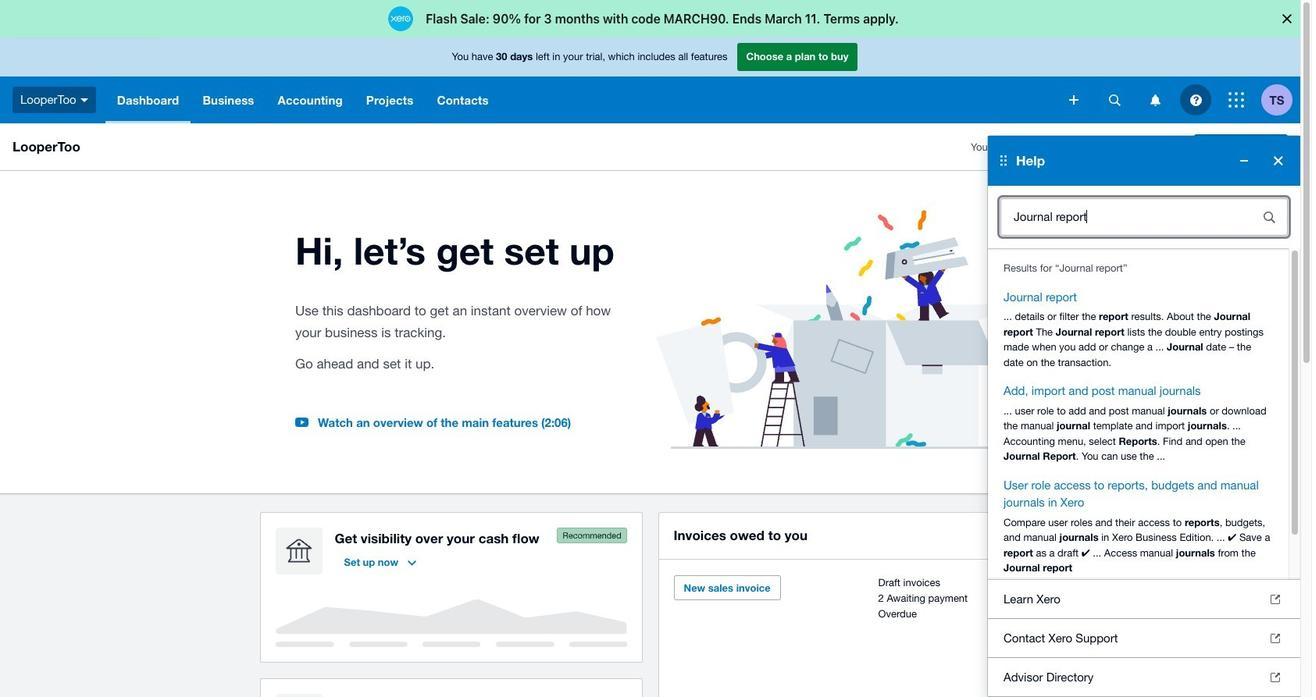 Task type: locate. For each thing, give the bounding box(es) containing it.
dialog
[[0, 0, 1313, 38]]

svg image
[[1070, 95, 1079, 105], [80, 98, 88, 102]]

banking preview line graph image
[[275, 600, 627, 647]]

banking icon image
[[275, 528, 322, 575]]

banner
[[0, 38, 1301, 698]]

group
[[989, 136, 1301, 698], [989, 697, 1301, 698]]

0 horizontal spatial svg image
[[80, 98, 88, 102]]

svg image
[[1229, 92, 1245, 108], [1109, 94, 1121, 106], [1151, 94, 1161, 106], [1191, 94, 1202, 106]]

2 group from the top
[[989, 697, 1301, 698]]

1 horizontal spatial svg image
[[1070, 95, 1079, 105]]



Task type: vqa. For each thing, say whether or not it's contained in the screenshot.
close help menu image
yes



Task type: describe. For each thing, give the bounding box(es) containing it.
Search support articles field
[[1002, 202, 1245, 232]]

1 group from the top
[[989, 136, 1301, 698]]

close image
[[1264, 181, 1289, 206]]

collapse help menu image
[[1229, 145, 1260, 177]]

submit search image
[[1254, 202, 1285, 233]]

close help menu image
[[1264, 145, 1295, 177]]

recommended icon image
[[557, 528, 627, 544]]



